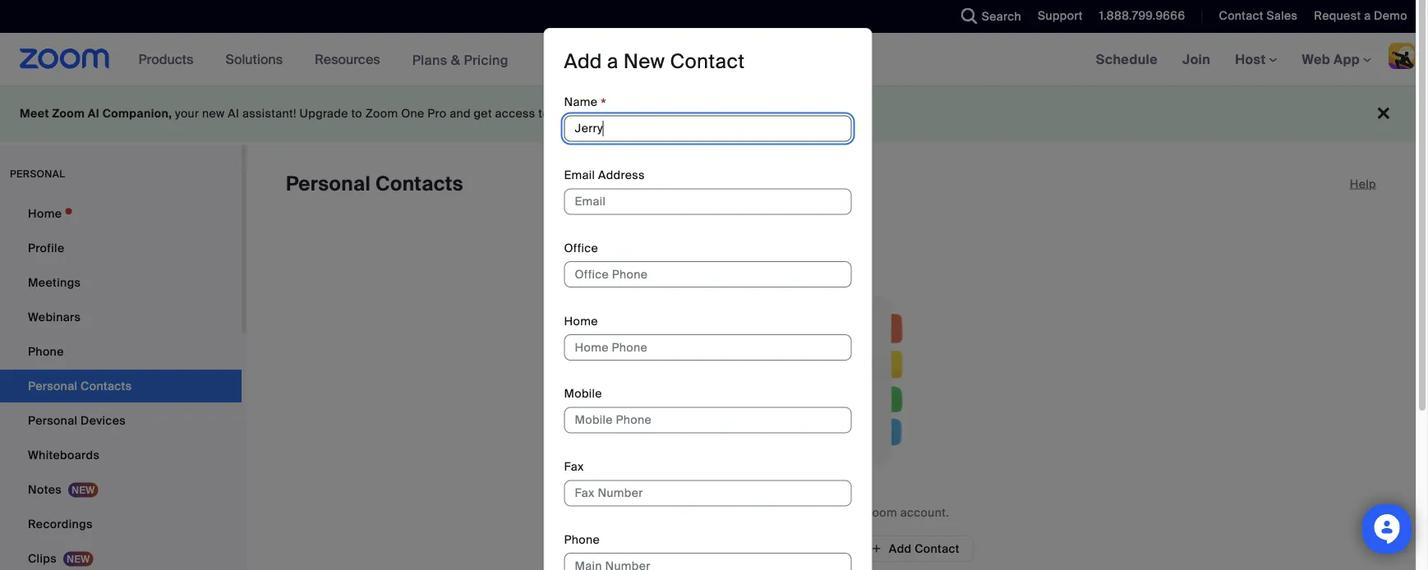 Task type: describe. For each thing, give the bounding box(es) containing it.
plans
[[412, 51, 447, 68]]

no
[[713, 505, 729, 520]]

upgrade today link
[[756, 106, 841, 121]]

2 ai from the left
[[228, 106, 239, 121]]

add contact
[[889, 541, 960, 556]]

additional
[[666, 106, 722, 121]]

personal devices link
[[0, 404, 242, 437]]

today
[[808, 106, 841, 121]]

add a new contact
[[564, 49, 745, 75]]

no contacts added to your zoom account.
[[713, 505, 949, 520]]

access
[[495, 106, 535, 121]]

personal
[[10, 168, 65, 180]]

pricing
[[464, 51, 509, 68]]

schedule
[[1096, 51, 1158, 68]]

office
[[564, 241, 598, 256]]

name
[[564, 95, 598, 110]]

at
[[635, 106, 646, 121]]

mobile
[[564, 387, 602, 402]]

clips link
[[0, 542, 242, 570]]

companion,
[[102, 106, 172, 121]]

Email Address text field
[[564, 189, 852, 215]]

1 upgrade from the left
[[300, 106, 348, 121]]

profile link
[[0, 232, 242, 265]]

personal devices
[[28, 413, 126, 428]]

file
[[817, 541, 837, 556]]

address
[[598, 168, 645, 183]]

webinars
[[28, 309, 81, 325]]

contact inside dialog
[[670, 49, 745, 75]]

no
[[649, 106, 663, 121]]

3 ai from the left
[[553, 106, 564, 121]]

fax
[[564, 460, 584, 475]]

0 vertical spatial contact
[[1219, 8, 1263, 23]]

whiteboards link
[[0, 439, 242, 472]]

join
[[1182, 51, 1210, 68]]

*
[[601, 95, 606, 114]]

import
[[720, 541, 757, 556]]

csv
[[790, 541, 814, 556]]

assistant!
[[242, 106, 296, 121]]

your for to
[[838, 505, 862, 520]]

help link
[[1350, 171, 1376, 197]]

First and Last Name text field
[[564, 116, 852, 142]]

Mobile text field
[[564, 408, 852, 434]]

0 horizontal spatial zoom
[[52, 106, 85, 121]]

personal for personal contacts
[[286, 171, 371, 197]]

meet
[[20, 106, 49, 121]]

home inside add a new contact dialog
[[564, 314, 598, 329]]

add contact button
[[857, 536, 973, 562]]

recordings link
[[0, 508, 242, 541]]

add image
[[702, 541, 713, 557]]

email
[[564, 168, 595, 183]]

profile
[[28, 240, 64, 256]]

get
[[474, 106, 492, 121]]

companion
[[567, 106, 632, 121]]

and
[[450, 106, 471, 121]]

contacts
[[732, 505, 781, 520]]

contacts
[[375, 171, 463, 197]]

a for request
[[1364, 8, 1371, 23]]

your for companion,
[[175, 106, 199, 121]]

add for add contact
[[889, 541, 912, 556]]

add image
[[871, 541, 882, 556]]



Task type: locate. For each thing, give the bounding box(es) containing it.
home down office
[[564, 314, 598, 329]]

home link
[[0, 197, 242, 230]]

banner containing schedule
[[0, 33, 1428, 87]]

1 vertical spatial phone
[[564, 533, 600, 548]]

ai left companion,
[[88, 106, 99, 121]]

to
[[351, 106, 362, 121], [538, 106, 550, 121], [823, 505, 834, 520]]

join link
[[1170, 33, 1223, 85]]

meet zoom ai companion, your new ai assistant! upgrade to zoom one pro and get access to ai companion at no additional cost. upgrade today
[[20, 106, 841, 121]]

clips
[[28, 551, 57, 566]]

add inside dialog
[[564, 49, 602, 75]]

import from csv file
[[720, 541, 837, 556]]

to right 'added'
[[823, 505, 834, 520]]

personal
[[286, 171, 371, 197], [28, 413, 78, 428]]

a for add
[[607, 49, 618, 75]]

personal menu menu
[[0, 197, 242, 570]]

demo
[[1374, 8, 1407, 23]]

1 vertical spatial personal
[[28, 413, 78, 428]]

to right access
[[538, 106, 550, 121]]

zoom
[[52, 106, 85, 121], [365, 106, 398, 121], [865, 505, 897, 520]]

request a demo link
[[1302, 0, 1428, 33], [1314, 8, 1407, 23]]

Office Phone text field
[[564, 262, 852, 288]]

upgrade
[[300, 106, 348, 121], [756, 106, 805, 121]]

zoom up add image on the bottom right of page
[[865, 505, 897, 520]]

Home text field
[[564, 335, 852, 361]]

1.888.799.9666 button
[[1087, 0, 1189, 33], [1099, 8, 1185, 23]]

0 horizontal spatial to
[[351, 106, 362, 121]]

0 horizontal spatial ai
[[88, 106, 99, 121]]

upgrade right cost.
[[756, 106, 805, 121]]

1 vertical spatial home
[[564, 314, 598, 329]]

recordings
[[28, 516, 93, 532]]

Phone text field
[[564, 553, 852, 570]]

contact left sales
[[1219, 8, 1263, 23]]

0 vertical spatial your
[[175, 106, 199, 121]]

meet zoom ai companion, footer
[[0, 85, 1416, 142]]

1 horizontal spatial to
[[538, 106, 550, 121]]

2 horizontal spatial ai
[[553, 106, 564, 121]]

sales
[[1267, 8, 1298, 23]]

0 vertical spatial a
[[1364, 8, 1371, 23]]

your left new
[[175, 106, 199, 121]]

contact up meet zoom ai companion, footer
[[670, 49, 745, 75]]

email address
[[564, 168, 645, 183]]

product information navigation
[[126, 33, 521, 87]]

home inside personal menu "menu"
[[28, 206, 62, 221]]

1 horizontal spatial contact
[[915, 541, 960, 556]]

1 vertical spatial add
[[889, 541, 912, 556]]

2 horizontal spatial zoom
[[865, 505, 897, 520]]

0 horizontal spatial contact
[[670, 49, 745, 75]]

support link
[[1025, 0, 1087, 33], [1038, 8, 1083, 23]]

phone
[[28, 344, 64, 359], [564, 533, 600, 548]]

personal contacts
[[286, 171, 463, 197]]

1 horizontal spatial add
[[889, 541, 912, 556]]

2 horizontal spatial contact
[[1219, 8, 1263, 23]]

2 horizontal spatial to
[[823, 505, 834, 520]]

a left new
[[607, 49, 618, 75]]

add a new contact dialog
[[544, 29, 872, 570]]

a left demo
[[1364, 8, 1371, 23]]

cost.
[[725, 106, 752, 121]]

devices
[[81, 413, 126, 428]]

help
[[1350, 176, 1376, 191]]

pro
[[428, 106, 447, 121]]

0 vertical spatial personal
[[286, 171, 371, 197]]

your right 'added'
[[838, 505, 862, 520]]

1 horizontal spatial zoom
[[365, 106, 398, 121]]

meetings link
[[0, 266, 242, 299]]

to left 'one'
[[351, 106, 362, 121]]

zoom left 'one'
[[365, 106, 398, 121]]

0 vertical spatial home
[[28, 206, 62, 221]]

your inside meet zoom ai companion, footer
[[175, 106, 199, 121]]

support
[[1038, 8, 1083, 23]]

from
[[760, 541, 787, 556]]

0 horizontal spatial your
[[175, 106, 199, 121]]

contact inside 'button'
[[915, 541, 960, 556]]

new
[[202, 106, 225, 121]]

home up the profile
[[28, 206, 62, 221]]

1.888.799.9666
[[1099, 8, 1185, 23]]

contact sales
[[1219, 8, 1298, 23]]

name *
[[564, 95, 606, 114]]

add right add image on the bottom right of page
[[889, 541, 912, 556]]

phone inside phone link
[[28, 344, 64, 359]]

1 horizontal spatial your
[[838, 505, 862, 520]]

webinars link
[[0, 301, 242, 334]]

1 vertical spatial a
[[607, 49, 618, 75]]

notes link
[[0, 473, 242, 506]]

Fax text field
[[564, 481, 852, 507]]

account.
[[900, 505, 949, 520]]

1 ai from the left
[[88, 106, 99, 121]]

0 horizontal spatial home
[[28, 206, 62, 221]]

2 vertical spatial contact
[[915, 541, 960, 556]]

request a demo
[[1314, 8, 1407, 23]]

1 horizontal spatial ai
[[228, 106, 239, 121]]

add for add a new contact
[[564, 49, 602, 75]]

a inside add a new contact dialog
[[607, 49, 618, 75]]

plans & pricing link
[[412, 51, 509, 68], [412, 51, 509, 68]]

contact down account.
[[915, 541, 960, 556]]

plans & pricing
[[412, 51, 509, 68]]

zoom right meet
[[52, 106, 85, 121]]

added
[[785, 505, 820, 520]]

1 horizontal spatial home
[[564, 314, 598, 329]]

0 horizontal spatial upgrade
[[300, 106, 348, 121]]

1 horizontal spatial phone
[[564, 533, 600, 548]]

meetings navigation
[[1083, 33, 1428, 87]]

1 vertical spatial contact
[[670, 49, 745, 75]]

ai
[[88, 106, 99, 121], [228, 106, 239, 121], [553, 106, 564, 121]]

personal inside "menu"
[[28, 413, 78, 428]]

meetings
[[28, 275, 81, 290]]

upgrade down product information navigation at the top of the page
[[300, 106, 348, 121]]

0 horizontal spatial add
[[564, 49, 602, 75]]

request
[[1314, 8, 1361, 23]]

0 horizontal spatial personal
[[28, 413, 78, 428]]

add
[[564, 49, 602, 75], [889, 541, 912, 556]]

personal for personal devices
[[28, 413, 78, 428]]

0 horizontal spatial a
[[607, 49, 618, 75]]

0 vertical spatial add
[[564, 49, 602, 75]]

phone down fax
[[564, 533, 600, 548]]

0 horizontal spatial phone
[[28, 344, 64, 359]]

schedule link
[[1083, 33, 1170, 85]]

home
[[28, 206, 62, 221], [564, 314, 598, 329]]

one
[[401, 106, 424, 121]]

2 upgrade from the left
[[756, 106, 805, 121]]

ai left companion
[[553, 106, 564, 121]]

contact sales link
[[1207, 0, 1302, 33], [1219, 8, 1298, 23]]

1 horizontal spatial a
[[1364, 8, 1371, 23]]

contact
[[1219, 8, 1263, 23], [670, 49, 745, 75], [915, 541, 960, 556]]

a
[[1364, 8, 1371, 23], [607, 49, 618, 75]]

phone inside add a new contact dialog
[[564, 533, 600, 548]]

notes
[[28, 482, 62, 497]]

add up name at left
[[564, 49, 602, 75]]

banner
[[0, 33, 1428, 87]]

ai right new
[[228, 106, 239, 121]]

1 horizontal spatial personal
[[286, 171, 371, 197]]

0 vertical spatial phone
[[28, 344, 64, 359]]

new
[[623, 49, 665, 75]]

phone link
[[0, 335, 242, 368]]

contact sales link up meetings navigation
[[1219, 8, 1298, 23]]

import from csv file button
[[689, 536, 850, 562]]

add inside 'button'
[[889, 541, 912, 556]]

contact sales link up join
[[1207, 0, 1302, 33]]

your
[[175, 106, 199, 121], [838, 505, 862, 520]]

zoom logo image
[[20, 48, 110, 69]]

whiteboards
[[28, 447, 100, 463]]

1 horizontal spatial upgrade
[[756, 106, 805, 121]]

1 vertical spatial your
[[838, 505, 862, 520]]

&
[[451, 51, 460, 68]]

phone down webinars
[[28, 344, 64, 359]]



Task type: vqa. For each thing, say whether or not it's contained in the screenshot.
right icon
no



